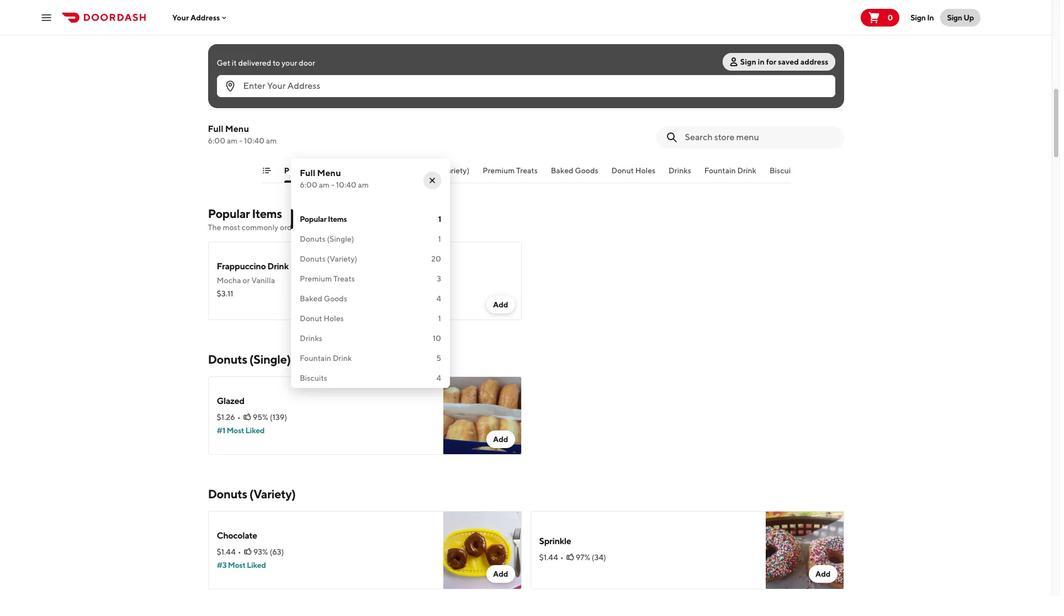 Task type: describe. For each thing, give the bounding box(es) containing it.
1 vertical spatial $1.26 •
[[217, 413, 241, 422]]

0 vertical spatial $1.26
[[215, 58, 233, 67]]

1 vertical spatial $1.26
[[217, 413, 235, 422]]

0 vertical spatial $1.26 •
[[215, 58, 238, 67]]

2 horizontal spatial donuts (variety)
[[412, 166, 469, 175]]

1 horizontal spatial donuts (single)
[[300, 235, 354, 244]]

sprinkle
[[539, 536, 571, 547]]

view menu button
[[493, 568, 568, 590]]

glazed for #1 most liked
[[217, 396, 244, 406]]

10
[[433, 334, 441, 343]]

1 horizontal spatial (single)
[[327, 235, 354, 244]]

93%
[[253, 548, 268, 557]]

0 horizontal spatial (single)
[[249, 352, 291, 367]]

get it delivered to your door
[[217, 59, 315, 67]]

$3.11
[[217, 289, 233, 298]]

0 vertical spatial -
[[239, 136, 243, 145]]

0 horizontal spatial full
[[208, 124, 223, 134]]

add button for sprinkle
[[809, 565, 837, 583]]

sign up link
[[941, 9, 981, 26]]

show menu categories image
[[262, 166, 271, 175]]

liked for chocolate
[[247, 561, 266, 570]]

1 vertical spatial 95%
[[253, 413, 268, 422]]

popular left and
[[300, 215, 326, 224]]

add button for glazed
[[486, 431, 515, 448]]

1 vertical spatial goods
[[324, 294, 347, 303]]

menu inside button
[[537, 573, 561, 584]]

(34)
[[592, 553, 606, 562]]

saved
[[778, 57, 799, 66]]

your address button
[[172, 13, 229, 22]]

sign for sign up
[[947, 13, 962, 22]]

1 vertical spatial donuts (single)
[[208, 352, 291, 367]]

people for glazed
[[230, 76, 255, 84]]

it
[[232, 59, 237, 67]]

popular items the most commonly ordered items and dishes from this store
[[208, 207, 419, 232]]

liked for glazed
[[246, 426, 265, 435]]

1 vertical spatial 95% (139)
[[253, 413, 287, 422]]

premium treats button
[[483, 165, 538, 183]]

view
[[515, 573, 535, 584]]

your address
[[172, 13, 220, 22]]

(63)
[[270, 548, 284, 557]]

106 people recently ordered this item
[[432, 76, 562, 84]]

0 horizontal spatial premium treats
[[300, 274, 355, 283]]

226
[[215, 76, 229, 84]]

2 recently from the left
[[472, 76, 501, 84]]

0 vertical spatial 10:40
[[244, 136, 264, 145]]

1 horizontal spatial -
[[331, 181, 334, 189]]

drinks button
[[669, 165, 691, 183]]

ordered for 226 people recently ordered this item
[[286, 76, 314, 84]]

#3 most liked
[[217, 561, 266, 570]]

1 vertical spatial treats
[[333, 274, 355, 283]]

your
[[172, 13, 189, 22]]

item for glazed
[[330, 76, 346, 84]]

door
[[299, 59, 315, 67]]

1 for popular items
[[438, 215, 441, 224]]

ordered for 119 people recently ordered this item
[[717, 76, 745, 84]]

1 horizontal spatial (variety)
[[327, 255, 357, 263]]

vanilla
[[251, 276, 275, 285]]

Item Search search field
[[685, 131, 835, 144]]

1 vertical spatial baked goods
[[300, 294, 347, 303]]

from
[[369, 223, 385, 232]]

#1 most liked
[[217, 426, 265, 435]]

this inside popular items the most commonly ordered items and dishes from this store
[[387, 223, 400, 232]]

donuts inside button
[[412, 166, 438, 175]]

1 vertical spatial full menu 6:00 am - 10:40 am
[[300, 168, 369, 189]]

119 people recently ordered this item
[[648, 76, 776, 84]]

add for sprinkle
[[816, 570, 831, 579]]

most for chocolate
[[228, 561, 246, 570]]

0 horizontal spatial fountain
[[300, 354, 331, 363]]

$1.44 for chocolate
[[217, 548, 236, 557]]

ordered inside popular items the most commonly ordered items and dishes from this store
[[280, 223, 308, 232]]

holes for 1
[[324, 314, 344, 323]]

glazed for 226 people recently ordered this item
[[215, 45, 243, 56]]

1 horizontal spatial fountain drink
[[704, 166, 757, 175]]

for
[[766, 57, 777, 66]]

0 horizontal spatial full menu 6:00 am - 10:40 am
[[208, 124, 277, 145]]

1 vertical spatial premium
[[300, 274, 332, 283]]

0 vertical spatial popular items
[[284, 166, 331, 175]]

close menu navigation image
[[428, 176, 437, 185]]

chocolate for people
[[648, 45, 688, 56]]

sign in for saved address link
[[723, 53, 835, 71]]

get
[[217, 59, 230, 67]]

to
[[273, 59, 280, 67]]

in
[[927, 13, 934, 22]]

0 vertical spatial drinks
[[669, 166, 691, 175]]

93% (63)
[[253, 548, 284, 557]]

items
[[310, 223, 329, 232]]

1 vertical spatial baked
[[300, 294, 322, 303]]

1 horizontal spatial 10:40
[[336, 181, 356, 189]]

1 vertical spatial biscuits
[[300, 374, 327, 383]]

0 vertical spatial 6:00
[[208, 136, 225, 145]]

this for 106 people recently ordered this item
[[532, 76, 545, 84]]

chocolate for most
[[217, 531, 257, 541]]

2 vertical spatial donuts (variety)
[[208, 487, 296, 501]]

add for glazed
[[493, 435, 508, 444]]

or
[[243, 276, 250, 285]]

recently for chocolate
[[686, 76, 715, 84]]

0 horizontal spatial menu
[[225, 124, 249, 134]]

sign in link
[[904, 6, 941, 28]]

drink inside "button"
[[737, 166, 757, 175]]

fountain drink button
[[704, 165, 757, 183]]

2 item from the left
[[546, 76, 562, 84]]

baked goods button
[[551, 165, 598, 183]]

1 vertical spatial drinks
[[300, 334, 322, 343]]

0 horizontal spatial donut
[[300, 314, 322, 323]]

$1.44 • for sprinkle
[[539, 553, 564, 562]]

premium inside button
[[483, 166, 515, 175]]

biscuits button
[[770, 165, 797, 183]]

glazed up 106
[[432, 45, 459, 56]]

1 vertical spatial popular items
[[300, 215, 347, 224]]

address
[[801, 57, 829, 66]]

popular right show menu categories icon
[[284, 166, 311, 175]]

sign in
[[911, 13, 934, 22]]

20
[[431, 255, 441, 263]]



Task type: vqa. For each thing, say whether or not it's contained in the screenshot.
(1
no



Task type: locate. For each thing, give the bounding box(es) containing it.
$1.44 • down sprinkle
[[539, 553, 564, 562]]

add inside "frappuccino drink mocha or vanilla $3.11 add"
[[493, 300, 508, 309]]

ordered for 106 people recently ordered this item
[[503, 76, 531, 84]]

most
[[227, 426, 244, 435], [228, 561, 246, 570]]

your
[[282, 59, 297, 67]]

chocolate image
[[443, 511, 522, 590]]

•
[[235, 58, 238, 67], [237, 413, 241, 422], [238, 548, 241, 557], [560, 553, 564, 562]]

mocha
[[217, 276, 241, 285]]

0 vertical spatial donuts (variety)
[[412, 166, 469, 175]]

fountain
[[704, 166, 736, 175], [300, 354, 331, 363]]

0 vertical spatial (139)
[[268, 58, 285, 67]]

1 horizontal spatial fountain
[[704, 166, 736, 175]]

1 horizontal spatial donut holes
[[612, 166, 656, 175]]

1 up 10
[[438, 314, 441, 323]]

donut inside button
[[612, 166, 634, 175]]

sign left up
[[947, 13, 962, 22]]

address
[[190, 13, 220, 22]]

0 vertical spatial drink
[[737, 166, 757, 175]]

1 horizontal spatial recently
[[472, 76, 501, 84]]

2 horizontal spatial people
[[660, 76, 685, 84]]

chocolate up 119
[[648, 45, 688, 56]]

0 vertical spatial baked goods
[[551, 166, 598, 175]]

drinks
[[669, 166, 691, 175], [300, 334, 322, 343]]

$1.44
[[217, 548, 236, 557], [539, 553, 558, 562]]

items inside popular items the most commonly ordered items and dishes from this store
[[252, 207, 282, 221]]

1
[[438, 215, 441, 224], [438, 235, 441, 244], [438, 314, 441, 323]]

0 vertical spatial 4
[[436, 294, 441, 303]]

and
[[330, 223, 343, 232]]

drink
[[737, 166, 757, 175], [267, 261, 289, 272], [333, 354, 352, 363]]

0 horizontal spatial treats
[[333, 274, 355, 283]]

0 vertical spatial 95% (139)
[[251, 58, 285, 67]]

glazed holes
[[432, 45, 483, 56]]

226 people recently ordered this item
[[215, 76, 346, 84]]

• right get
[[235, 58, 238, 67]]

view menu
[[515, 573, 561, 584]]

people right 106
[[446, 76, 471, 84]]

popular inside popular items the most commonly ordered items and dishes from this store
[[208, 207, 250, 221]]

$1.44 •
[[217, 548, 241, 557], [539, 553, 564, 562]]

0 vertical spatial (variety)
[[439, 166, 469, 175]]

0 vertical spatial goods
[[575, 166, 598, 175]]

donuts (variety)
[[412, 166, 469, 175], [300, 255, 357, 263], [208, 487, 296, 501]]

people right 119
[[660, 76, 685, 84]]

2 horizontal spatial recently
[[686, 76, 715, 84]]

1 horizontal spatial donut
[[612, 166, 634, 175]]

95% (139) up 226 people recently ordered this item
[[251, 58, 285, 67]]

1 vertical spatial fountain
[[300, 354, 331, 363]]

sign up
[[947, 13, 974, 22]]

premium
[[483, 166, 515, 175], [300, 274, 332, 283]]

4 down 5
[[436, 374, 441, 383]]

popular up most at top
[[208, 207, 250, 221]]

3
[[437, 274, 441, 283]]

95% up the #1 most liked at the left of page
[[253, 413, 268, 422]]

5
[[436, 354, 441, 363]]

item
[[330, 76, 346, 84], [546, 76, 562, 84], [760, 76, 776, 84]]

sign
[[911, 13, 926, 22], [947, 13, 962, 22], [740, 57, 756, 66]]

menu up popular items the most commonly ordered items and dishes from this store
[[317, 168, 341, 178]]

donut holes button
[[612, 165, 656, 183]]

1 vertical spatial chocolate
[[217, 531, 257, 541]]

3 1 from the top
[[438, 314, 441, 323]]

0 horizontal spatial $1.44 •
[[217, 548, 241, 557]]

2 horizontal spatial (variety)
[[439, 166, 469, 175]]

donut holes down "frappuccino drink mocha or vanilla $3.11 add"
[[300, 314, 344, 323]]

liked
[[246, 426, 265, 435], [247, 561, 266, 570]]

1 vertical spatial full
[[300, 168, 315, 178]]

3 recently from the left
[[686, 76, 715, 84]]

the
[[208, 223, 221, 232]]

donut holes left drinks button
[[612, 166, 656, 175]]

1 horizontal spatial baked
[[551, 166, 573, 175]]

10:40 up and
[[336, 181, 356, 189]]

3 people from the left
[[660, 76, 685, 84]]

2 horizontal spatial sign
[[947, 13, 962, 22]]

0
[[888, 13, 893, 22]]

0 vertical spatial premium
[[483, 166, 515, 175]]

people for chocolate
[[660, 76, 685, 84]]

glazed up #1
[[217, 396, 244, 406]]

baked inside button
[[551, 166, 573, 175]]

0 vertical spatial full menu 6:00 am - 10:40 am
[[208, 124, 277, 145]]

119
[[648, 76, 659, 84]]

1 vertical spatial fountain drink
[[300, 354, 352, 363]]

0 horizontal spatial sign
[[740, 57, 756, 66]]

items up commonly
[[252, 207, 282, 221]]

holes left drinks button
[[635, 166, 656, 175]]

2 1 from the top
[[438, 235, 441, 244]]

0 horizontal spatial 6:00
[[208, 136, 225, 145]]

holes inside button
[[635, 166, 656, 175]]

delivered
[[238, 59, 271, 67]]

1 vertical spatial donut holes
[[300, 314, 344, 323]]

menu right view
[[537, 573, 561, 584]]

1 horizontal spatial baked goods
[[551, 166, 598, 175]]

donuts
[[412, 166, 438, 175], [300, 235, 326, 244], [300, 255, 326, 263], [208, 352, 247, 367], [208, 487, 247, 501]]

-
[[239, 136, 243, 145], [331, 181, 334, 189]]

106
[[432, 76, 445, 84]]

open menu image
[[40, 11, 53, 24]]

most
[[223, 223, 240, 232]]

$1.26 up 226
[[215, 58, 233, 67]]

0 horizontal spatial chocolate
[[217, 531, 257, 541]]

0 vertical spatial donuts (single)
[[300, 235, 354, 244]]

people down the it
[[230, 76, 255, 84]]

0 horizontal spatial premium
[[300, 274, 332, 283]]

1 up 20
[[438, 235, 441, 244]]

1 horizontal spatial $1.44 •
[[539, 553, 564, 562]]

dishes
[[345, 223, 367, 232]]

1 4 from the top
[[436, 294, 441, 303]]

1 horizontal spatial premium treats
[[483, 166, 538, 175]]

popular items right show menu categories icon
[[284, 166, 331, 175]]

0 horizontal spatial 10:40
[[244, 136, 264, 145]]

1 item from the left
[[330, 76, 346, 84]]

recently
[[256, 76, 285, 84], [472, 76, 501, 84], [686, 76, 715, 84]]

items
[[312, 166, 331, 175], [252, 207, 282, 221], [328, 215, 347, 224]]

2 vertical spatial (variety)
[[249, 487, 296, 501]]

1 horizontal spatial full
[[300, 168, 315, 178]]

items left from
[[328, 215, 347, 224]]

sprinkle image
[[766, 511, 844, 590]]

1 for donuts (single)
[[438, 235, 441, 244]]

recently down glazed holes
[[472, 76, 501, 84]]

1 horizontal spatial full menu 6:00 am - 10:40 am
[[300, 168, 369, 189]]

goods
[[575, 166, 598, 175], [324, 294, 347, 303]]

2 vertical spatial drink
[[333, 354, 352, 363]]

frappuccino
[[217, 261, 266, 272]]

1 horizontal spatial drink
[[333, 354, 352, 363]]

6:00
[[208, 136, 225, 145], [300, 181, 317, 189]]

Enter Your Address text field
[[243, 80, 829, 92]]

0 vertical spatial donut
[[612, 166, 634, 175]]

$1.44 up #3
[[217, 548, 236, 557]]

0 horizontal spatial recently
[[256, 76, 285, 84]]

recently for glazed
[[256, 76, 285, 84]]

1 recently from the left
[[256, 76, 285, 84]]

1 horizontal spatial biscuits
[[770, 166, 797, 175]]

treats inside premium treats button
[[516, 166, 538, 175]]

1 1 from the top
[[438, 215, 441, 224]]

1 horizontal spatial treats
[[516, 166, 538, 175]]

1 vertical spatial donut
[[300, 314, 322, 323]]

1 vertical spatial drink
[[267, 261, 289, 272]]

0 vertical spatial 95%
[[251, 58, 266, 67]]

#1
[[217, 426, 225, 435]]

add button for chocolate
[[486, 565, 515, 583]]

1 vertical spatial liked
[[247, 561, 266, 570]]

items up popular items the most commonly ordered items and dishes from this store
[[312, 166, 331, 175]]

$1.26 • up #1
[[217, 413, 241, 422]]

1 vertical spatial premium treats
[[300, 274, 355, 283]]

most right #3
[[228, 561, 246, 570]]

full menu 6:00 am - 10:40 am up popular items the most commonly ordered items and dishes from this store
[[300, 168, 369, 189]]

commonly
[[242, 223, 278, 232]]

2 people from the left
[[446, 76, 471, 84]]

people
[[230, 76, 255, 84], [446, 76, 471, 84], [660, 76, 685, 84]]

0 button
[[861, 9, 900, 26]]

drink inside "frappuccino drink mocha or vanilla $3.11 add"
[[267, 261, 289, 272]]

0 horizontal spatial $1.44
[[217, 548, 236, 557]]

0 vertical spatial premium treats
[[483, 166, 538, 175]]

0 horizontal spatial holes
[[324, 314, 344, 323]]

(single)
[[327, 235, 354, 244], [249, 352, 291, 367]]

$1.44 • up #3
[[217, 548, 241, 557]]

full
[[208, 124, 223, 134], [300, 168, 315, 178]]

1 vertical spatial (139)
[[270, 413, 287, 422]]

0 horizontal spatial donuts (variety)
[[208, 487, 296, 501]]

0 horizontal spatial goods
[[324, 294, 347, 303]]

0 horizontal spatial fountain drink
[[300, 354, 352, 363]]

full down 226
[[208, 124, 223, 134]]

• for glazed
[[237, 413, 241, 422]]

$1.26 up #1
[[217, 413, 235, 422]]

4 for biscuits
[[436, 374, 441, 383]]

sign in for saved address
[[740, 57, 829, 66]]

treats down and
[[333, 274, 355, 283]]

0 horizontal spatial (variety)
[[249, 487, 296, 501]]

• up the #1 most liked at the left of page
[[237, 413, 241, 422]]

4
[[436, 294, 441, 303], [436, 374, 441, 383]]

item for chocolate
[[760, 76, 776, 84]]

95% left to
[[251, 58, 266, 67]]

• up #3 most liked
[[238, 548, 241, 557]]

4 down 3
[[436, 294, 441, 303]]

in
[[758, 57, 765, 66]]

1 right store
[[438, 215, 441, 224]]

10:40 up show menu categories icon
[[244, 136, 264, 145]]

1 horizontal spatial 6:00
[[300, 181, 317, 189]]

3 item from the left
[[760, 76, 776, 84]]

add
[[493, 300, 508, 309], [493, 435, 508, 444], [493, 570, 508, 579], [816, 570, 831, 579]]

popular items left from
[[300, 215, 347, 224]]

1 vertical spatial most
[[228, 561, 246, 570]]

1 vertical spatial menu
[[317, 168, 341, 178]]

1 people from the left
[[230, 76, 255, 84]]

0 vertical spatial donut holes
[[612, 166, 656, 175]]

menu
[[225, 124, 249, 134], [317, 168, 341, 178], [537, 573, 561, 584]]

$1.26 • up 226
[[215, 58, 238, 67]]

baked goods
[[551, 166, 598, 175], [300, 294, 347, 303]]

holes down "frappuccino drink mocha or vanilla $3.11 add"
[[324, 314, 344, 323]]

0 horizontal spatial people
[[230, 76, 255, 84]]

holes up the 106 people recently ordered this item
[[461, 45, 483, 56]]

1 vertical spatial holes
[[635, 166, 656, 175]]

0 vertical spatial (single)
[[327, 235, 354, 244]]

goods inside button
[[575, 166, 598, 175]]

fountain inside "button"
[[704, 166, 736, 175]]

2 4 from the top
[[436, 374, 441, 383]]

$1.44 down sprinkle
[[539, 553, 558, 562]]

0 vertical spatial fountain drink
[[704, 166, 757, 175]]

95% (139)
[[251, 58, 285, 67], [253, 413, 287, 422]]

1 horizontal spatial $1.44
[[539, 553, 558, 562]]

biscuits
[[770, 166, 797, 175], [300, 374, 327, 383]]

treats left baked goods button
[[516, 166, 538, 175]]

1 vertical spatial 6:00
[[300, 181, 317, 189]]

0 horizontal spatial item
[[330, 76, 346, 84]]

store
[[401, 223, 419, 232]]

0 vertical spatial liked
[[246, 426, 265, 435]]

10:40
[[244, 136, 264, 145], [336, 181, 356, 189]]

0 horizontal spatial donut holes
[[300, 314, 344, 323]]

$1.26
[[215, 58, 233, 67], [217, 413, 235, 422]]

this for 226 people recently ordered this item
[[316, 76, 329, 84]]

2 vertical spatial holes
[[324, 314, 344, 323]]

1 for donut holes
[[438, 314, 441, 323]]

1 horizontal spatial premium
[[483, 166, 515, 175]]

am
[[227, 136, 238, 145], [266, 136, 277, 145], [319, 181, 330, 189], [358, 181, 369, 189]]

most right #1
[[227, 426, 244, 435]]

$1.26 •
[[215, 58, 238, 67], [217, 413, 241, 422]]

recently right 119
[[686, 76, 715, 84]]

holes for 106 people recently ordered this item
[[461, 45, 483, 56]]

donuts (single)
[[300, 235, 354, 244], [208, 352, 291, 367]]

glazed
[[215, 45, 243, 56], [432, 45, 459, 56], [217, 396, 244, 406]]

chocolate up 93%
[[217, 531, 257, 541]]

(variety) inside button
[[439, 166, 469, 175]]

sign for sign in
[[911, 13, 926, 22]]

$1.44 for sprinkle
[[539, 553, 558, 562]]

liked down 93%
[[247, 561, 266, 570]]

• down sprinkle
[[560, 553, 564, 562]]

ordered
[[286, 76, 314, 84], [503, 76, 531, 84], [717, 76, 745, 84], [280, 223, 308, 232]]

full right show menu categories icon
[[300, 168, 315, 178]]

donut holes
[[612, 166, 656, 175], [300, 314, 344, 323]]

2 horizontal spatial drink
[[737, 166, 757, 175]]

(139)
[[268, 58, 285, 67], [270, 413, 287, 422]]

2 vertical spatial menu
[[537, 573, 561, 584]]

sign left 'in'
[[911, 13, 926, 22]]

1 vertical spatial 4
[[436, 374, 441, 383]]

glazed image
[[443, 377, 522, 455]]

most for glazed
[[227, 426, 244, 435]]

up
[[964, 13, 974, 22]]

1 horizontal spatial goods
[[575, 166, 598, 175]]

• for chocolate
[[238, 548, 241, 557]]

this for 119 people recently ordered this item
[[746, 76, 759, 84]]

1 horizontal spatial holes
[[461, 45, 483, 56]]

97%
[[576, 553, 590, 562]]

liked right #1
[[246, 426, 265, 435]]

#3
[[217, 561, 227, 570]]

recently down get it delivered to your door
[[256, 76, 285, 84]]

holes
[[461, 45, 483, 56], [635, 166, 656, 175], [324, 314, 344, 323]]

frappuccino drink mocha or vanilla $3.11 add
[[217, 261, 508, 309]]

fountain drink
[[704, 166, 757, 175], [300, 354, 352, 363]]

1 horizontal spatial drinks
[[669, 166, 691, 175]]

• for sprinkle
[[560, 553, 564, 562]]

4 for baked goods
[[436, 294, 441, 303]]

menu down 226
[[225, 124, 249, 134]]

1 horizontal spatial donuts (variety)
[[300, 255, 357, 263]]

full menu 6:00 am - 10:40 am up show menu categories icon
[[208, 124, 277, 145]]

$1.44 • for chocolate
[[217, 548, 241, 557]]

sign left in
[[740, 57, 756, 66]]

sign for sign in for saved address
[[740, 57, 756, 66]]

glazed up the it
[[215, 45, 243, 56]]

1 vertical spatial (single)
[[249, 352, 291, 367]]

97% (34)
[[576, 553, 606, 562]]

donuts (variety) button
[[412, 165, 469, 183]]

95% (139) up the #1 most liked at the left of page
[[253, 413, 287, 422]]

2 horizontal spatial item
[[760, 76, 776, 84]]

add for chocolate
[[493, 570, 508, 579]]

0 vertical spatial menu
[[225, 124, 249, 134]]



